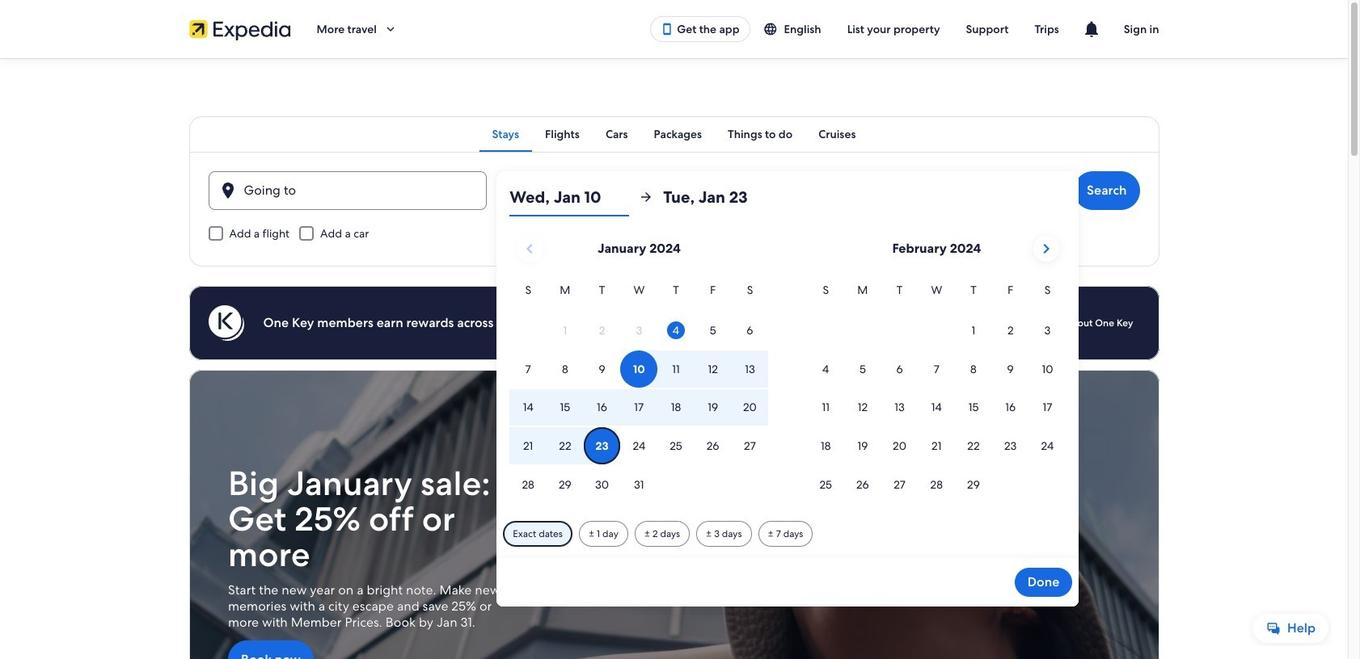 Task type: locate. For each thing, give the bounding box(es) containing it.
february 2024 element
[[807, 281, 1066, 505]]

application
[[510, 230, 1066, 505]]

tab list
[[189, 116, 1159, 152]]

main content
[[0, 58, 1348, 660]]

january 2024 element
[[510, 281, 768, 505]]

next month image
[[1036, 239, 1056, 259]]

expedia logo image
[[189, 18, 291, 40]]

communication center icon image
[[1082, 19, 1101, 39]]

download the app button image
[[661, 23, 674, 36]]

directional image
[[639, 190, 654, 205]]



Task type: describe. For each thing, give the bounding box(es) containing it.
previous month image
[[520, 239, 539, 259]]

today element
[[667, 322, 685, 340]]

more travel image
[[383, 22, 398, 36]]

travel sale activities deals image
[[189, 370, 1159, 660]]

small image
[[763, 22, 784, 36]]



Task type: vqa. For each thing, say whether or not it's contained in the screenshot.
Conditions inside One Key Rewards Terms & Conditions
no



